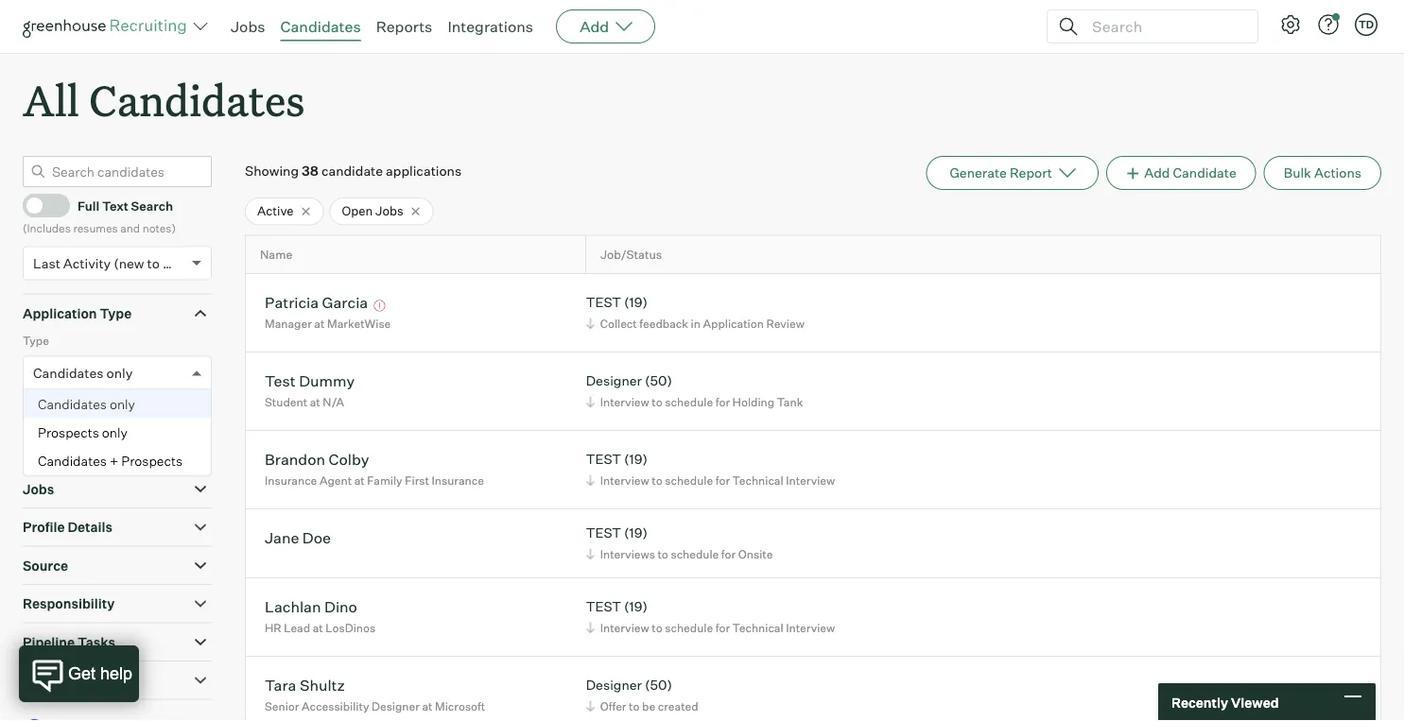 Task type: vqa. For each thing, say whether or not it's contained in the screenshot.
the top UX/UI
no



Task type: locate. For each thing, give the bounding box(es) containing it.
test (19) interview to schedule for technical interview down interviews to schedule for onsite link
[[586, 599, 836, 635]]

test (19) interviews to schedule for onsite
[[586, 525, 773, 562]]

insurance down brandon
[[265, 474, 317, 488]]

candidates only up prospects only
[[38, 396, 135, 413]]

1 (50) from the top
[[645, 373, 673, 389]]

test
[[586, 294, 622, 311], [586, 451, 622, 468], [586, 525, 622, 542], [586, 599, 622, 616]]

application down last
[[23, 305, 97, 322]]

candidates down prospects only
[[38, 453, 107, 469]]

interviews to schedule for onsite link
[[583, 546, 778, 564]]

interview to schedule for technical interview link for colby
[[583, 472, 840, 490]]

no
[[123, 440, 139, 455]]

jobs right open
[[376, 204, 404, 219]]

designer right accessibility
[[372, 700, 420, 714]]

1 (19) from the top
[[624, 294, 648, 311]]

candidates only option
[[33, 365, 133, 381], [24, 390, 211, 419]]

all
[[23, 72, 79, 128]]

garcia
[[322, 293, 368, 312]]

designer down the collect
[[586, 373, 642, 389]]

3 (19) from the top
[[624, 525, 648, 542]]

add
[[580, 17, 609, 36], [1145, 165, 1171, 181]]

1 horizontal spatial insurance
[[432, 474, 484, 488]]

application
[[23, 305, 97, 322], [703, 317, 764, 331]]

(50) inside designer (50) interview to schedule for holding tank
[[645, 373, 673, 389]]

candidates only option up exclude
[[33, 365, 133, 381]]

1 technical from the top
[[733, 474, 784, 488]]

0 vertical spatial (50)
[[645, 373, 673, 389]]

0 horizontal spatial type
[[23, 334, 49, 348]]

tasks
[[78, 635, 115, 651]]

jobs up profile at the left
[[23, 481, 54, 498]]

test (19) interview to schedule for technical interview down interview to schedule for holding tank link
[[586, 451, 836, 488]]

at down colby
[[354, 474, 365, 488]]

(19) up the collect
[[624, 294, 648, 311]]

(new
[[114, 255, 144, 272]]

at right lead
[[313, 621, 323, 635]]

candidate reports are now available! apply filters and select "view in app" element
[[927, 156, 1099, 190]]

candidates only option up "on"
[[24, 390, 211, 419]]

profile
[[23, 520, 65, 536]]

candidates only
[[33, 365, 133, 381], [38, 396, 135, 413]]

prospects inside option
[[38, 424, 99, 441]]

(includes
[[23, 221, 71, 235]]

lachlan dino hr lead at losdinos
[[265, 598, 376, 635]]

1 horizontal spatial type
[[100, 305, 132, 322]]

test inside test (19) collect feedback in application review
[[586, 294, 622, 311]]

candidates
[[281, 17, 361, 36], [89, 72, 305, 128], [33, 365, 104, 381], [38, 396, 107, 413], [38, 453, 107, 469]]

type down the last activity (new to old)
[[100, 305, 132, 322]]

add for add candidate
[[1145, 165, 1171, 181]]

for left holding
[[716, 395, 730, 409]]

add inside popup button
[[580, 17, 609, 36]]

schedule
[[665, 395, 713, 409], [665, 474, 713, 488], [671, 547, 719, 562], [665, 621, 713, 635]]

1 vertical spatial interview to schedule for technical interview link
[[583, 619, 840, 637]]

(19) down interview to schedule for holding tank link
[[624, 451, 648, 468]]

3 test from the top
[[586, 525, 622, 542]]

hr
[[265, 621, 282, 635]]

(50) for designer (50) offer to be created
[[645, 678, 673, 694]]

pipeline tasks
[[23, 635, 115, 651]]

last activity (new to old) option
[[33, 255, 187, 272]]

to right interviews
[[658, 547, 669, 562]]

2 test from the top
[[586, 451, 622, 468]]

(19) up interviews
[[624, 525, 648, 542]]

to left be
[[629, 700, 640, 714]]

jobs
[[231, 17, 265, 36], [376, 204, 404, 219], [142, 440, 169, 455], [23, 481, 54, 498]]

1 horizontal spatial application
[[703, 317, 764, 331]]

1 vertical spatial only
[[110, 396, 135, 413]]

1 vertical spatial (50)
[[645, 678, 673, 694]]

1 test from the top
[[586, 294, 622, 311]]

application right in
[[703, 317, 764, 331]]

None field
[[24, 357, 43, 389]]

designer inside designer (50) interview to schedule for holding tank
[[586, 373, 642, 389]]

(19) for insurance agent at family first insurance
[[624, 451, 648, 468]]

schedule down interviews to schedule for onsite link
[[665, 621, 713, 635]]

schedule for colby
[[665, 474, 713, 488]]

1 vertical spatial type
[[23, 334, 49, 348]]

interview to schedule for technical interview link down interviews to schedule for onsite link
[[583, 619, 840, 637]]

add candidate
[[1145, 165, 1237, 181]]

Exclude migrated candidates checkbox
[[26, 407, 39, 419]]

candidates up exclude
[[33, 365, 104, 381]]

agent
[[320, 474, 352, 488]]

list box containing candidates only
[[24, 390, 211, 476]]

add button
[[556, 9, 656, 44]]

tara shultz link
[[265, 676, 345, 698]]

interview
[[600, 395, 650, 409], [600, 474, 650, 488], [786, 474, 836, 488], [600, 621, 650, 635], [786, 621, 836, 635]]

responsibility
[[23, 596, 115, 613]]

bulk actions
[[1284, 165, 1362, 181]]

brandon
[[265, 450, 325, 469]]

test dummy student at n/a
[[265, 371, 355, 409]]

to for interview to schedule for technical interview link related to dino
[[652, 621, 663, 635]]

doe
[[303, 529, 331, 547]]

1 test (19) interview to schedule for technical interview from the top
[[586, 451, 836, 488]]

jane doe link
[[265, 529, 331, 550]]

technical down onsite at the right
[[733, 621, 784, 635]]

at inside the test dummy student at n/a
[[310, 395, 320, 409]]

to inside designer (50) interview to schedule for holding tank
[[652, 395, 663, 409]]

profile details
[[23, 520, 113, 536]]

interview to schedule for technical interview link
[[583, 472, 840, 490], [583, 619, 840, 637]]

all candidates
[[23, 72, 305, 128]]

(19) down interviews
[[624, 599, 648, 616]]

colby
[[329, 450, 369, 469]]

dino
[[324, 598, 358, 617]]

microsoft
[[435, 700, 486, 714]]

lachlan
[[265, 598, 321, 617]]

full text search (includes resumes and notes)
[[23, 198, 176, 235]]

at left 'microsoft'
[[422, 700, 433, 714]]

candidates + prospects option
[[24, 447, 211, 476]]

at inside tara shultz senior accessibility designer at microsoft
[[422, 700, 433, 714]]

to inside test (19) interviews to schedule for onsite
[[658, 547, 669, 562]]

(19)
[[624, 294, 648, 311], [624, 451, 648, 468], [624, 525, 648, 542], [624, 599, 648, 616]]

migrated
[[94, 407, 145, 422]]

only up the prospects only option
[[110, 396, 135, 413]]

schedule for dino
[[665, 621, 713, 635]]

(19) inside test (19) collect feedback in application review
[[624, 294, 648, 311]]

to for interview to schedule for technical interview link related to colby
[[652, 474, 663, 488]]

for left onsite at the right
[[722, 547, 736, 562]]

only down "migrated"
[[102, 424, 128, 441]]

4 test from the top
[[586, 599, 622, 616]]

technical for lachlan dino
[[733, 621, 784, 635]]

only up "migrated"
[[106, 365, 133, 381]]

activity
[[63, 255, 111, 272]]

(50) inside designer (50) offer to be created
[[645, 678, 673, 694]]

insurance right first
[[432, 474, 484, 488]]

resumes
[[73, 221, 118, 235]]

test dummy link
[[265, 371, 355, 393]]

application type
[[23, 305, 132, 322]]

2 (19) from the top
[[624, 451, 648, 468]]

2 vertical spatial designer
[[372, 700, 420, 714]]

prospects
[[38, 424, 99, 441], [46, 440, 103, 455], [121, 453, 183, 469]]

2 technical from the top
[[733, 621, 784, 635]]

0 vertical spatial technical
[[733, 474, 784, 488]]

(50) for designer (50) interview to schedule for holding tank
[[645, 373, 673, 389]]

2 vertical spatial only
[[102, 424, 128, 441]]

to for interview to schedule for holding tank link
[[652, 395, 663, 409]]

applications
[[386, 163, 462, 179]]

1 vertical spatial technical
[[733, 621, 784, 635]]

0 vertical spatial add
[[580, 17, 609, 36]]

schedule up test (19) interviews to schedule for onsite
[[665, 474, 713, 488]]

to
[[147, 255, 160, 272], [652, 395, 663, 409], [652, 474, 663, 488], [658, 547, 669, 562], [652, 621, 663, 635], [629, 700, 640, 714]]

for up test (19) interviews to schedule for onsite
[[716, 474, 730, 488]]

for inside designer (50) interview to schedule for holding tank
[[716, 395, 730, 409]]

designer inside designer (50) offer to be created
[[586, 678, 642, 694]]

2 test (19) interview to schedule for technical interview from the top
[[586, 599, 836, 635]]

4 (19) from the top
[[624, 599, 648, 616]]

0 vertical spatial test (19) interview to schedule for technical interview
[[586, 451, 836, 488]]

offer to be created link
[[583, 698, 704, 716]]

candidates inside 'option'
[[38, 453, 107, 469]]

text
[[102, 198, 129, 213]]

test (19) interview to schedule for technical interview for colby
[[586, 451, 836, 488]]

prospects on no jobs
[[46, 440, 169, 455]]

jane
[[265, 529, 299, 547]]

1 vertical spatial add
[[1145, 165, 1171, 181]]

(50) up interview to schedule for holding tank link
[[645, 373, 673, 389]]

designer (50) offer to be created
[[586, 678, 699, 714]]

2 interview to schedule for technical interview link from the top
[[583, 619, 840, 637]]

0 vertical spatial designer
[[586, 373, 642, 389]]

review
[[767, 317, 805, 331]]

patricia garcia link
[[265, 293, 368, 315]]

2 (50) from the top
[[645, 678, 673, 694]]

candidates + prospects
[[38, 453, 183, 469]]

lachlan dino link
[[265, 598, 358, 619]]

(50) up be
[[645, 678, 673, 694]]

n/a
[[323, 395, 344, 409]]

exclude
[[46, 407, 91, 422]]

candidates only up exclude
[[33, 365, 133, 381]]

1 vertical spatial designer
[[586, 678, 642, 694]]

interview inside designer (50) interview to schedule for holding tank
[[600, 395, 650, 409]]

to down feedback
[[652, 395, 663, 409]]

1 horizontal spatial add
[[1145, 165, 1171, 181]]

prospects for prospects only
[[38, 424, 99, 441]]

1 vertical spatial test (19) interview to schedule for technical interview
[[586, 599, 836, 635]]

job/status
[[601, 248, 662, 262]]

interview to schedule for technical interview link up test (19) interviews to schedule for onsite
[[583, 472, 840, 490]]

(19) inside test (19) interviews to schedule for onsite
[[624, 525, 648, 542]]

insurance
[[265, 474, 317, 488], [432, 474, 484, 488]]

only
[[106, 365, 133, 381], [110, 396, 135, 413], [102, 424, 128, 441]]

manager
[[265, 317, 312, 331]]

test for insurance agent at family first insurance
[[586, 451, 622, 468]]

to up test (19) interviews to schedule for onsite
[[652, 474, 663, 488]]

schedule inside designer (50) interview to schedule for holding tank
[[665, 395, 713, 409]]

test (19) interview to schedule for technical interview
[[586, 451, 836, 488], [586, 599, 836, 635]]

recently
[[1172, 695, 1229, 711]]

schedule left onsite at the right
[[671, 547, 719, 562]]

0 horizontal spatial insurance
[[265, 474, 317, 488]]

1 interview to schedule for technical interview link from the top
[[583, 472, 840, 490]]

1 vertical spatial candidates only
[[38, 396, 135, 413]]

exclude migrated candidates
[[46, 407, 210, 422]]

list box
[[24, 390, 211, 476]]

for down interviews to schedule for onsite link
[[716, 621, 730, 635]]

at inside brandon colby insurance agent at family first insurance
[[354, 474, 365, 488]]

designer up "offer"
[[586, 678, 642, 694]]

0 vertical spatial interview to schedule for technical interview link
[[583, 472, 840, 490]]

schedule left holding
[[665, 395, 713, 409]]

collect
[[600, 317, 637, 331]]

senior
[[265, 700, 299, 714]]

add for add
[[580, 17, 609, 36]]

last activity (new to old)
[[33, 255, 187, 272]]

at left n/a
[[310, 395, 320, 409]]

to up designer (50) offer to be created
[[652, 621, 663, 635]]

0 horizontal spatial add
[[580, 17, 609, 36]]

technical up onsite at the right
[[733, 474, 784, 488]]

type down application type
[[23, 334, 49, 348]]

only inside option
[[102, 424, 128, 441]]

for for dino
[[716, 621, 730, 635]]

(19) for manager at marketwise
[[624, 294, 648, 311]]



Task type: describe. For each thing, give the bounding box(es) containing it.
jobs left candidates link
[[231, 17, 265, 36]]

test (19) collect feedback in application review
[[586, 294, 805, 331]]

student
[[265, 395, 308, 409]]

and
[[120, 221, 140, 235]]

tara
[[265, 676, 297, 695]]

integrations
[[448, 17, 534, 36]]

interview to schedule for technical interview link for dino
[[583, 619, 840, 637]]

interviews
[[600, 547, 655, 562]]

report
[[1010, 165, 1053, 181]]

for for dummy
[[716, 395, 730, 409]]

test for manager at marketwise
[[586, 294, 622, 311]]

type element
[[23, 332, 212, 477]]

last
[[33, 255, 60, 272]]

add candidate link
[[1107, 156, 1257, 190]]

lead
[[284, 621, 310, 635]]

designer for designer (50) offer to be created
[[586, 678, 642, 694]]

candidates
[[148, 407, 210, 422]]

schedule inside test (19) interviews to schedule for onsite
[[671, 547, 719, 562]]

in
[[691, 317, 701, 331]]

td
[[1359, 18, 1375, 31]]

test (19) interview to schedule for technical interview for dino
[[586, 599, 836, 635]]

designer for designer (50) interview to schedule for holding tank
[[586, 373, 642, 389]]

(19) for hr lead at losdinos
[[624, 599, 648, 616]]

+
[[110, 453, 118, 469]]

notes)
[[143, 221, 176, 235]]

accessibility
[[302, 700, 369, 714]]

first
[[405, 474, 429, 488]]

pipeline
[[23, 635, 75, 651]]

interview for lachlan dino
[[600, 621, 650, 635]]

Search candidates field
[[23, 156, 212, 188]]

interview for test dummy
[[600, 395, 650, 409]]

checkmark image
[[31, 198, 45, 212]]

name
[[260, 248, 293, 262]]

candidates link
[[281, 17, 361, 36]]

marketwise
[[327, 317, 391, 331]]

generate
[[950, 165, 1007, 181]]

0 vertical spatial type
[[100, 305, 132, 322]]

manager at marketwise
[[265, 317, 391, 331]]

greenhouse recruiting image
[[23, 15, 193, 38]]

38
[[302, 163, 319, 179]]

patricia
[[265, 293, 319, 312]]

0 vertical spatial candidates only
[[33, 365, 133, 381]]

brandon colby link
[[265, 450, 369, 472]]

candidates up prospects only
[[38, 396, 107, 413]]

0 vertical spatial only
[[106, 365, 133, 381]]

actions
[[1315, 165, 1362, 181]]

feedback
[[640, 317, 689, 331]]

recently viewed
[[1172, 695, 1280, 711]]

offer
[[600, 700, 627, 714]]

patricia garcia has been in application review for more than 5 days image
[[371, 301, 388, 312]]

holding
[[733, 395, 775, 409]]

on
[[106, 440, 120, 455]]

td button
[[1352, 9, 1382, 40]]

list box inside "type" element
[[24, 390, 211, 476]]

candidate
[[1174, 165, 1237, 181]]

bulk actions link
[[1265, 156, 1382, 190]]

1 vertical spatial candidates only option
[[24, 390, 211, 419]]

candidates right jobs link on the left of the page
[[281, 17, 361, 36]]

td button
[[1356, 13, 1378, 36]]

shultz
[[300, 676, 345, 695]]

interview for brandon colby
[[600, 474, 650, 488]]

generate report button
[[927, 156, 1099, 190]]

at inside "lachlan dino hr lead at losdinos"
[[313, 621, 323, 635]]

prospects inside 'option'
[[121, 453, 183, 469]]

showing 38 candidate applications
[[245, 163, 462, 179]]

candidate
[[322, 163, 383, 179]]

tank
[[777, 395, 804, 409]]

showing
[[245, 163, 299, 179]]

to left the old)
[[147, 255, 160, 272]]

losdinos
[[326, 621, 376, 635]]

education
[[23, 673, 88, 689]]

source
[[23, 558, 68, 574]]

to inside designer (50) offer to be created
[[629, 700, 640, 714]]

test for hr lead at losdinos
[[586, 599, 622, 616]]

none field inside "type" element
[[24, 357, 43, 389]]

search
[[131, 198, 173, 213]]

prospects only option
[[24, 419, 211, 447]]

be
[[642, 700, 656, 714]]

tara shultz senior accessibility designer at microsoft
[[265, 676, 486, 714]]

application inside test (19) collect feedback in application review
[[703, 317, 764, 331]]

active
[[257, 204, 294, 219]]

dummy
[[299, 371, 355, 390]]

open jobs
[[342, 204, 404, 219]]

interview to schedule for holding tank link
[[583, 393, 808, 411]]

for for colby
[[716, 474, 730, 488]]

integrations link
[[448, 17, 534, 36]]

configure image
[[1280, 13, 1303, 36]]

created
[[658, 700, 699, 714]]

prospects for prospects on no jobs
[[46, 440, 103, 455]]

family
[[367, 474, 403, 488]]

collect feedback in application review link
[[583, 315, 810, 333]]

brandon colby insurance agent at family first insurance
[[265, 450, 484, 488]]

viewed
[[1232, 695, 1280, 711]]

candidates only inside "list box"
[[38, 396, 135, 413]]

details
[[68, 520, 113, 536]]

reports link
[[376, 17, 433, 36]]

reports
[[376, 17, 433, 36]]

open
[[342, 204, 373, 219]]

jobs right no
[[142, 440, 169, 455]]

test inside test (19) interviews to schedule for onsite
[[586, 525, 622, 542]]

candidates down jobs link on the left of the page
[[89, 72, 305, 128]]

0 vertical spatial candidates only option
[[33, 365, 133, 381]]

schedule for dummy
[[665, 395, 713, 409]]

at down patricia garcia link
[[314, 317, 325, 331]]

to for interviews to schedule for onsite link
[[658, 547, 669, 562]]

0 horizontal spatial application
[[23, 305, 97, 322]]

for inside test (19) interviews to schedule for onsite
[[722, 547, 736, 562]]

test
[[265, 371, 296, 390]]

prospects only
[[38, 424, 128, 441]]

generate report
[[950, 165, 1053, 181]]

designer inside tara shultz senior accessibility designer at microsoft
[[372, 700, 420, 714]]

designer (50) interview to schedule for holding tank
[[586, 373, 804, 409]]

technical for brandon colby
[[733, 474, 784, 488]]

old)
[[163, 255, 187, 272]]

1 insurance from the left
[[265, 474, 317, 488]]

2 insurance from the left
[[432, 474, 484, 488]]

Search text field
[[1088, 13, 1241, 40]]



